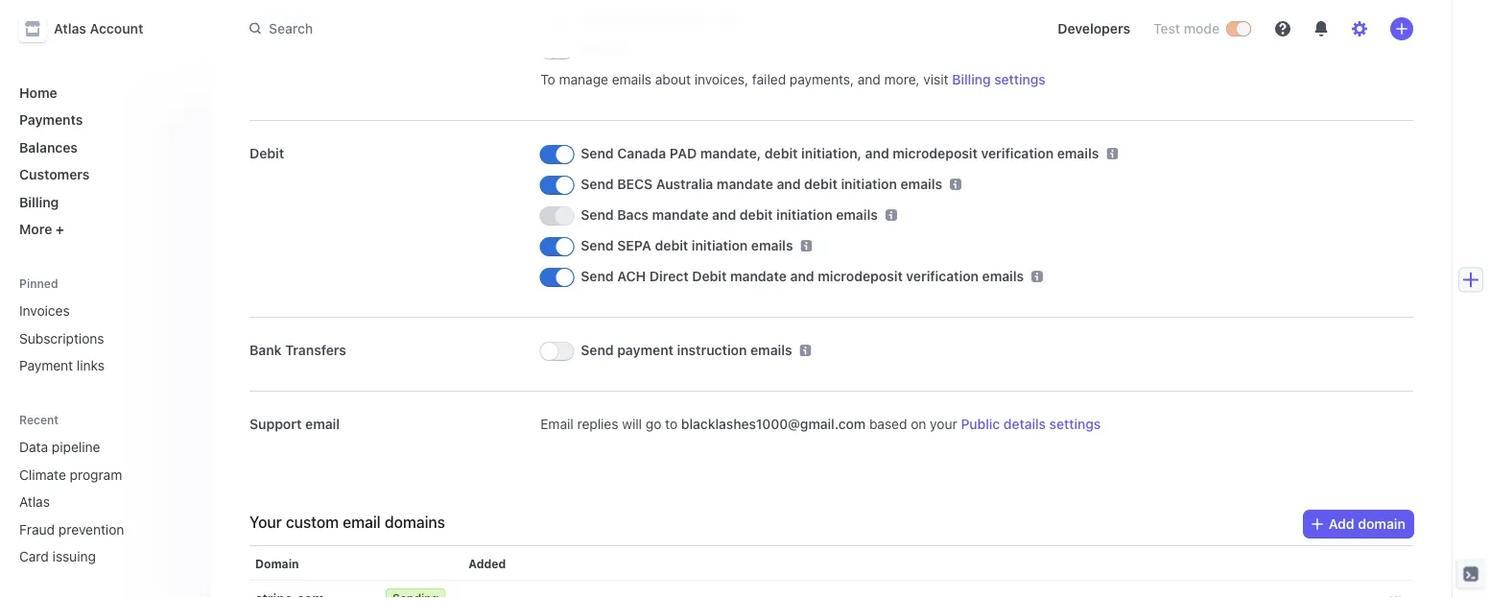 Task type: locate. For each thing, give the bounding box(es) containing it.
add domain
[[1329, 516, 1406, 532]]

atlas
[[54, 21, 86, 36], [19, 494, 50, 510]]

atlas inside atlas account button
[[54, 21, 86, 36]]

atlas left account
[[54, 21, 86, 36]]

recent navigation links element
[[0, 412, 211, 572]]

more +
[[19, 221, 64, 237]]

payment links
[[19, 358, 105, 373]]

1 vertical spatial email
[[343, 513, 381, 531]]

account
[[90, 21, 143, 36]]

your
[[930, 416, 958, 432]]

billing
[[953, 72, 991, 87], [19, 194, 59, 210]]

billing inside core navigation links element
[[19, 194, 59, 210]]

Refunds checkbox
[[541, 41, 573, 59]]

1 horizontal spatial email
[[343, 513, 381, 531]]

customers
[[19, 167, 90, 182]]

domain
[[1358, 516, 1406, 532]]

will
[[622, 416, 642, 432]]

1 vertical spatial billing
[[19, 194, 59, 210]]

Send Canada PAD mandate, debit initiation, and microdeposit verification emails checkbox
[[541, 146, 573, 163]]

public details settings link
[[961, 415, 1101, 434]]

billing link
[[12, 186, 196, 217]]

program
[[70, 466, 122, 482]]

Send SEPA debit initiation emails checkbox
[[541, 238, 573, 255]]

1 horizontal spatial settings
[[1050, 416, 1101, 432]]

recent element
[[0, 431, 211, 572]]

emails
[[612, 72, 652, 87]]

settings
[[995, 72, 1046, 87], [1050, 416, 1101, 432]]

billing right visit
[[953, 72, 991, 87]]

added
[[469, 557, 506, 570]]

add domain button
[[1304, 511, 1414, 538]]

0 horizontal spatial payments
[[19, 112, 83, 128]]

climate
[[19, 466, 66, 482]]

atlas account
[[54, 21, 143, 36]]

test mode
[[1154, 21, 1220, 36]]

developers link
[[1050, 13, 1138, 44]]

email right 'custom'
[[343, 513, 381, 531]]

settings right visit
[[995, 72, 1046, 87]]

custom
[[286, 513, 339, 531]]

based
[[870, 416, 908, 432]]

card issuing
[[19, 549, 96, 564]]

subscriptions
[[19, 330, 104, 346]]

atlas inside 'atlas' link
[[19, 494, 50, 510]]

your
[[250, 513, 282, 531]]

1 horizontal spatial atlas
[[54, 21, 86, 36]]

failed
[[752, 72, 786, 87]]

links
[[77, 358, 105, 373]]

pinned navigation links element
[[12, 275, 196, 381]]

recent
[[19, 413, 59, 426]]

subscriptions link
[[12, 323, 196, 354]]

settings right details
[[1050, 416, 1101, 432]]

0 vertical spatial atlas
[[54, 21, 86, 36]]

0 vertical spatial email
[[305, 416, 340, 432]]

invoices
[[19, 303, 70, 319]]

fraud
[[19, 521, 55, 537]]

+
[[56, 221, 64, 237]]

payments
[[250, 10, 313, 26], [19, 112, 83, 128]]

blacklashes1000@gmail.com
[[681, 416, 866, 432]]

atlas for atlas
[[19, 494, 50, 510]]

Successful payments checkbox
[[541, 11, 573, 28]]

atlas up fraud
[[19, 494, 50, 510]]

0 horizontal spatial email
[[305, 416, 340, 432]]

public
[[961, 416, 1000, 432]]

1 vertical spatial payments
[[19, 112, 83, 128]]

0 horizontal spatial settings
[[995, 72, 1046, 87]]

fraud prevention link
[[12, 514, 169, 545]]

pipeline
[[52, 439, 100, 455]]

0 horizontal spatial billing
[[19, 194, 59, 210]]

developers
[[1058, 21, 1131, 36]]

help image
[[1276, 21, 1291, 36]]

atlas account button
[[19, 15, 163, 42]]

email
[[305, 416, 340, 432], [343, 513, 381, 531]]

1 vertical spatial settings
[[1050, 416, 1101, 432]]

data pipeline link
[[12, 431, 169, 463]]

1 horizontal spatial payments
[[250, 10, 313, 26]]

email right support
[[305, 416, 340, 432]]

about
[[655, 72, 691, 87]]

Send Bacs mandate and debit initiation emails checkbox
[[541, 207, 573, 225]]

climate program link
[[12, 459, 169, 490]]

email
[[541, 416, 574, 432]]

customers link
[[12, 159, 196, 190]]

fraud prevention
[[19, 521, 124, 537]]

to
[[541, 72, 556, 87]]

0 horizontal spatial atlas
[[19, 494, 50, 510]]

transfers
[[285, 342, 347, 358]]

payment
[[19, 358, 73, 373]]

billing up 'more +'
[[19, 194, 59, 210]]

invoices link
[[12, 295, 196, 326]]

home link
[[12, 77, 196, 108]]

1 vertical spatial atlas
[[19, 494, 50, 510]]

0 vertical spatial settings
[[995, 72, 1046, 87]]

0 vertical spatial billing
[[953, 72, 991, 87]]

settings for email replies will go to blacklashes1000@gmail.com based on your public details settings
[[1050, 416, 1101, 432]]



Task type: describe. For each thing, give the bounding box(es) containing it.
settings for to manage emails about invoices, failed payments, and more, visit billing settings
[[995, 72, 1046, 87]]

invoices,
[[695, 72, 749, 87]]

data
[[19, 439, 48, 455]]

email replies will go to blacklashes1000@gmail.com based on your public details settings
[[541, 416, 1101, 432]]

Search text field
[[238, 11, 779, 46]]

Send payment instruction emails checkbox
[[541, 343, 573, 360]]

and
[[858, 72, 881, 87]]

prevention
[[58, 521, 124, 537]]

Search search field
[[238, 11, 779, 46]]

billing settings link
[[953, 70, 1046, 89]]

to
[[665, 416, 678, 432]]

core navigation links element
[[12, 77, 196, 245]]

manage
[[559, 72, 609, 87]]

issuing
[[52, 549, 96, 564]]

test
[[1154, 21, 1181, 36]]

go
[[646, 416, 662, 432]]

your custom email domains
[[250, 513, 445, 531]]

domain
[[255, 557, 299, 570]]

atlas link
[[12, 486, 169, 517]]

bank transfers
[[250, 342, 347, 358]]

payment links link
[[12, 350, 196, 381]]

1 horizontal spatial billing
[[953, 72, 991, 87]]

payments link
[[12, 104, 196, 135]]

balances
[[19, 139, 78, 155]]

support email
[[250, 416, 340, 432]]

Send BECS Australia mandate and debit initiation emails checkbox
[[541, 177, 573, 194]]

balances link
[[12, 132, 196, 163]]

data pipeline
[[19, 439, 100, 455]]

row actions image
[[1391, 592, 1402, 598]]

visit
[[924, 72, 949, 87]]

mode
[[1184, 21, 1220, 36]]

refunds
[[581, 41, 634, 57]]

pinned element
[[12, 295, 196, 381]]

payments inside core navigation links element
[[19, 112, 83, 128]]

details
[[1004, 416, 1046, 432]]

atlas for atlas account
[[54, 21, 86, 36]]

add
[[1329, 516, 1355, 532]]

domains
[[385, 513, 445, 531]]

card issuing link
[[12, 541, 169, 572]]

more
[[19, 221, 52, 237]]

support
[[250, 416, 302, 432]]

Send ACH Direct Debit mandate and microdeposit verification emails checkbox
[[541, 269, 573, 286]]

payments,
[[790, 72, 854, 87]]

pinned
[[19, 277, 58, 290]]

more,
[[885, 72, 920, 87]]

bank
[[250, 342, 282, 358]]

on
[[911, 416, 927, 432]]

replies
[[577, 416, 619, 432]]

to manage emails about invoices, failed payments, and more, visit billing settings
[[541, 72, 1046, 87]]

settings image
[[1352, 21, 1368, 36]]

card
[[19, 549, 49, 564]]

climate program
[[19, 466, 122, 482]]

0 vertical spatial payments
[[250, 10, 313, 26]]

home
[[19, 84, 57, 100]]

debit
[[250, 145, 284, 161]]

notifications image
[[1314, 21, 1329, 36]]

search
[[269, 20, 313, 36]]



Task type: vqa. For each thing, say whether or not it's contained in the screenshot.
bottommost Status
no



